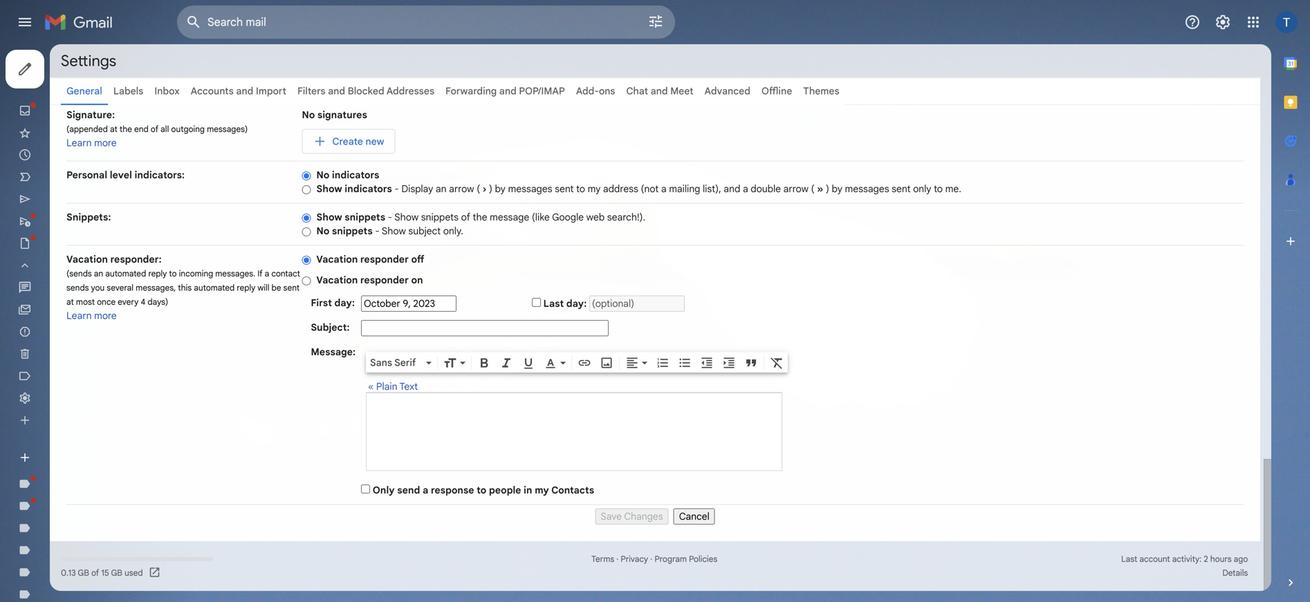 Task type: locate. For each thing, give the bounding box(es) containing it.
4
[[141, 297, 146, 308]]

1 horizontal spatial -
[[388, 211, 392, 223]]

insert image image
[[600, 356, 614, 370]]

1 horizontal spatial arrow
[[784, 183, 809, 195]]

1 vertical spatial last
[[1122, 555, 1138, 565]]

indicators
[[332, 169, 379, 181], [345, 183, 392, 195]]

a inside the vacation responder: (sends an automated reply to incoming messages. if a contact sends you several messages, this automated reply will be sent at most once every 4 days) learn more
[[265, 269, 269, 279]]

forwarding
[[446, 85, 497, 97]]

of
[[151, 124, 159, 135], [461, 211, 470, 223], [91, 568, 99, 579]]

1 vertical spatial an
[[94, 269, 103, 279]]

indicators down create new
[[332, 169, 379, 181]]

of inside footer
[[91, 568, 99, 579]]

an right "display"
[[436, 183, 447, 195]]

responder
[[360, 254, 409, 266], [360, 274, 409, 286]]

1 horizontal spatial )
[[826, 183, 830, 195]]

by right ›
[[495, 183, 506, 195]]

1 vertical spatial indicators
[[345, 183, 392, 195]]

be
[[272, 283, 281, 293]]

1 messages from the left
[[508, 183, 552, 195]]

0 horizontal spatial my
[[535, 485, 549, 497]]

0 vertical spatial my
[[588, 183, 601, 195]]

1 horizontal spatial ·
[[650, 555, 653, 565]]

responder down vacation responder off
[[360, 274, 409, 286]]

general link
[[66, 85, 102, 97]]

more down the once
[[94, 310, 117, 322]]

quote ‪(⌘⇧9)‬ image
[[744, 356, 758, 370]]

sent left only
[[892, 183, 911, 195]]

vacation right vacation responder off radio at the left top of the page
[[316, 254, 358, 266]]

contact
[[271, 269, 300, 279]]

2 learn from the top
[[66, 310, 92, 322]]

search mail image
[[181, 10, 206, 35]]

forwarding and pop/imap
[[446, 85, 565, 97]]

offline
[[762, 85, 792, 97]]

chat and meet link
[[626, 85, 694, 97]]

)
[[489, 183, 493, 195], [826, 183, 830, 195]]

no down filters
[[302, 109, 315, 121]]

responder up vacation responder on
[[360, 254, 409, 266]]

snippets up no snippets - show subject only. at the left of page
[[345, 211, 385, 223]]

of left all
[[151, 124, 159, 135]]

gb right 15
[[111, 568, 122, 579]]

by right '»'
[[832, 183, 843, 195]]

automated up the several
[[105, 269, 146, 279]]

my
[[588, 183, 601, 195], [535, 485, 549, 497]]

show right show snippets radio
[[316, 211, 342, 223]]

support image
[[1184, 14, 1201, 30]]

0 horizontal spatial an
[[94, 269, 103, 279]]

to left me.
[[934, 183, 943, 195]]

settings image
[[1215, 14, 1232, 30]]

the down ›
[[473, 211, 487, 223]]

indicators down no indicators
[[345, 183, 392, 195]]

automated down incoming
[[194, 283, 235, 293]]

program
[[655, 555, 687, 565]]

import
[[256, 85, 286, 97]]

0 horizontal spatial by
[[495, 183, 506, 195]]

privacy link
[[621, 555, 648, 565]]

this
[[178, 283, 192, 293]]

0 horizontal spatial day:
[[334, 297, 355, 309]]

1 horizontal spatial (
[[811, 183, 815, 195]]

arrow left '»'
[[784, 183, 809, 195]]

1 vertical spatial automated
[[194, 283, 235, 293]]

0 horizontal spatial ·
[[617, 555, 619, 565]]

no for no indicators
[[316, 169, 330, 181]]

vacation
[[66, 254, 108, 266], [316, 254, 358, 266], [316, 274, 358, 286]]

Search mail text field
[[208, 15, 609, 29]]

reply up messages,
[[148, 269, 167, 279]]

gb right 0.13
[[78, 568, 89, 579]]

google
[[552, 211, 584, 223]]

Show indicators radio
[[302, 185, 311, 195]]

0 vertical spatial the
[[120, 124, 132, 135]]

day:
[[334, 297, 355, 309], [566, 298, 587, 310]]

0 vertical spatial learn more link
[[66, 137, 117, 149]]

filters and blocked addresses link
[[297, 85, 435, 97]]

Vacation responder off radio
[[302, 255, 311, 266]]

filters and blocked addresses
[[297, 85, 435, 97]]

privacy
[[621, 555, 648, 565]]

( left ›
[[477, 183, 480, 195]]

and for filters
[[328, 85, 345, 97]]

2 vertical spatial of
[[91, 568, 99, 579]]

footer
[[50, 553, 1261, 580]]

1 vertical spatial of
[[461, 211, 470, 223]]

last inside last account activity: 2 hours ago details
[[1122, 555, 1138, 565]]

last account activity: 2 hours ago details
[[1122, 555, 1248, 579]]

learn more link down (appended
[[66, 137, 117, 149]]

my left address
[[588, 183, 601, 195]]

last right fixed end date option
[[543, 298, 564, 310]]

ons
[[599, 85, 615, 97]]

more down (appended
[[94, 137, 117, 149]]

several
[[107, 283, 134, 293]]

day: right first
[[334, 297, 355, 309]]

1 vertical spatial my
[[535, 485, 549, 497]]

details
[[1223, 568, 1248, 579]]

1 responder from the top
[[360, 254, 409, 266]]

1 · from the left
[[617, 555, 619, 565]]

sans serif option
[[367, 356, 423, 370]]

snippets up only.
[[421, 211, 459, 223]]

personal
[[66, 169, 107, 181]]

0 vertical spatial an
[[436, 183, 447, 195]]

pop/imap
[[519, 85, 565, 97]]

0 vertical spatial learn
[[66, 137, 92, 149]]

vacation for vacation responder on
[[316, 274, 358, 286]]

snippets for show subject only.
[[332, 225, 373, 237]]

sans serif
[[370, 357, 416, 369]]

1 vertical spatial learn more link
[[66, 310, 117, 322]]

1 horizontal spatial by
[[832, 183, 843, 195]]

) right '»'
[[826, 183, 830, 195]]

reply left the will
[[237, 283, 255, 293]]

1 horizontal spatial messages
[[845, 183, 889, 195]]

0 horizontal spatial of
[[91, 568, 99, 579]]

add-
[[576, 85, 599, 97]]

- for show snippets of the message (like google web search!).
[[388, 211, 392, 223]]

sans
[[370, 357, 392, 369]]

navigation
[[0, 44, 166, 603], [66, 505, 1244, 525]]

more inside the vacation responder: (sends an automated reply to incoming messages. if a contact sends you several messages, this automated reply will be sent at most once every 4 days) learn more
[[94, 310, 117, 322]]

vacation up first day: in the left of the page
[[316, 274, 358, 286]]

accounts and import link
[[191, 85, 286, 97]]

vacation responder off
[[316, 254, 424, 266]]

the left end
[[120, 124, 132, 135]]

an
[[436, 183, 447, 195], [94, 269, 103, 279]]

and up no signatures
[[328, 85, 345, 97]]

a
[[661, 183, 667, 195], [743, 183, 748, 195], [265, 269, 269, 279], [423, 485, 428, 497]]

0 vertical spatial more
[[94, 137, 117, 149]]

0 horizontal spatial messages
[[508, 183, 552, 195]]

(not
[[641, 183, 659, 195]]

1 horizontal spatial last
[[1122, 555, 1138, 565]]

learn more link down most
[[66, 310, 117, 322]]

1 horizontal spatial automated
[[194, 283, 235, 293]]

responder for on
[[360, 274, 409, 286]]

and left import
[[236, 85, 253, 97]]

- left "display"
[[395, 183, 399, 195]]

no
[[302, 109, 315, 121], [316, 169, 330, 181], [316, 225, 330, 237]]

15
[[101, 568, 109, 579]]

0 horizontal spatial automated
[[105, 269, 146, 279]]

no snippets - show subject only.
[[316, 225, 463, 237]]

a right if at left
[[265, 269, 269, 279]]

0 horizontal spatial -
[[375, 225, 380, 237]]

terms link
[[592, 555, 614, 565]]

- up no snippets - show subject only. at the left of page
[[388, 211, 392, 223]]

show
[[316, 183, 342, 195], [316, 211, 342, 223], [395, 211, 419, 223], [382, 225, 406, 237]]

0 vertical spatial indicators
[[332, 169, 379, 181]]

2 responder from the top
[[360, 274, 409, 286]]

learn
[[66, 137, 92, 149], [66, 310, 92, 322]]

and left pop/imap at the top left
[[499, 85, 517, 97]]

1 learn from the top
[[66, 137, 92, 149]]

show right show indicators radio
[[316, 183, 342, 195]]

to up messages,
[[169, 269, 177, 279]]

0 vertical spatial at
[[110, 124, 117, 135]]

of for end
[[151, 124, 159, 135]]

more
[[94, 137, 117, 149], [94, 310, 117, 322]]

·
[[617, 555, 619, 565], [650, 555, 653, 565]]

Last day: checkbox
[[532, 298, 541, 307]]

the
[[120, 124, 132, 135], [473, 211, 487, 223]]

incoming
[[179, 269, 213, 279]]

cancel button
[[674, 509, 715, 525]]

Subject text field
[[361, 320, 609, 337]]

at left most
[[66, 297, 74, 308]]

0 vertical spatial of
[[151, 124, 159, 135]]

1 vertical spatial the
[[473, 211, 487, 223]]

no for no signatures
[[302, 109, 315, 121]]

0 horizontal spatial arrow
[[449, 183, 474, 195]]

1 horizontal spatial day:
[[566, 298, 587, 310]]

1 vertical spatial more
[[94, 310, 117, 322]]

by
[[495, 183, 506, 195], [832, 183, 843, 195]]

0.13
[[61, 568, 76, 579]]

messages
[[508, 183, 552, 195], [845, 183, 889, 195]]

and
[[236, 85, 253, 97], [328, 85, 345, 97], [499, 85, 517, 97], [651, 85, 668, 97], [724, 183, 741, 195]]

indent less ‪(⌘[)‬ image
[[700, 356, 714, 370]]

filters
[[297, 85, 326, 97]]

messages up '(like'
[[508, 183, 552, 195]]

None search field
[[177, 6, 675, 39]]

arrow left ›
[[449, 183, 474, 195]]

on
[[411, 274, 423, 286]]

snippets up vacation responder off
[[332, 225, 373, 237]]

2 horizontal spatial -
[[395, 183, 399, 195]]

sends
[[66, 283, 89, 293]]

1 horizontal spatial gb
[[111, 568, 122, 579]]

messages right '»'
[[845, 183, 889, 195]]

(
[[477, 183, 480, 195], [811, 183, 815, 195]]

0 vertical spatial last
[[543, 298, 564, 310]]

messages,
[[136, 283, 176, 293]]

1 learn more link from the top
[[66, 137, 117, 149]]

0 horizontal spatial at
[[66, 297, 74, 308]]

sent right be
[[283, 283, 300, 293]]

indicators for no
[[332, 169, 379, 181]]

- up vacation responder off
[[375, 225, 380, 237]]

off
[[411, 254, 424, 266]]

and right chat
[[651, 85, 668, 97]]

show up no snippets - show subject only. at the left of page
[[395, 211, 419, 223]]

(like
[[532, 211, 550, 223]]

0 vertical spatial -
[[395, 183, 399, 195]]

1 vertical spatial responder
[[360, 274, 409, 286]]

learn down most
[[66, 310, 92, 322]]

bold ‪(⌘b)‬ image
[[477, 356, 491, 370]]

of left 15
[[91, 568, 99, 579]]

advanced link
[[705, 85, 751, 97]]

0 horizontal spatial the
[[120, 124, 132, 135]]

at right (appended
[[110, 124, 117, 135]]

1 horizontal spatial reply
[[237, 283, 255, 293]]

2 learn more link from the top
[[66, 310, 117, 322]]

Vacation responder on radio
[[302, 276, 311, 286]]

learn down (appended
[[66, 137, 92, 149]]

0 vertical spatial responder
[[360, 254, 409, 266]]

sent up google
[[555, 183, 574, 195]]

1 horizontal spatial sent
[[555, 183, 574, 195]]

1 vertical spatial reply
[[237, 283, 255, 293]]

1 horizontal spatial the
[[473, 211, 487, 223]]

2 horizontal spatial of
[[461, 211, 470, 223]]

0 horizontal spatial (
[[477, 183, 480, 195]]

no right no indicators option
[[316, 169, 330, 181]]

1 vertical spatial learn
[[66, 310, 92, 322]]

0 vertical spatial reply
[[148, 269, 167, 279]]

an up you on the left of the page
[[94, 269, 103, 279]]

Show snippets radio
[[302, 213, 311, 223]]

1 more from the top
[[94, 137, 117, 149]]

learn more link for (appended
[[66, 137, 117, 149]]

cancel
[[679, 511, 710, 523]]

a left "double"
[[743, 183, 748, 195]]

0 vertical spatial no
[[302, 109, 315, 121]]

of inside the signature: (appended at the end of all outgoing messages) learn more
[[151, 124, 159, 135]]

my right in
[[535, 485, 549, 497]]

first
[[311, 297, 332, 309]]

· right privacy link
[[650, 555, 653, 565]]

day: right fixed end date option
[[566, 298, 587, 310]]

and for forwarding
[[499, 85, 517, 97]]

gb
[[78, 568, 89, 579], [111, 568, 122, 579]]

a right (not
[[661, 183, 667, 195]]

( left '»'
[[811, 183, 815, 195]]

2 more from the top
[[94, 310, 117, 322]]

last left "account"
[[1122, 555, 1138, 565]]

1 vertical spatial -
[[388, 211, 392, 223]]

accounts and import
[[191, 85, 286, 97]]

2 horizontal spatial sent
[[892, 183, 911, 195]]

vacation inside the vacation responder: (sends an automated reply to incoming messages. if a contact sends you several messages, this automated reply will be sent at most once every 4 days) learn more
[[66, 254, 108, 266]]

vacation up (sends
[[66, 254, 108, 266]]

outgoing
[[171, 124, 205, 135]]

»
[[817, 183, 824, 195]]

tab list
[[1272, 44, 1310, 553]]

) right ›
[[489, 183, 493, 195]]

0 horizontal spatial )
[[489, 183, 493, 195]]

reply
[[148, 269, 167, 279], [237, 283, 255, 293]]

1 ( from the left
[[477, 183, 480, 195]]

· right terms
[[617, 555, 619, 565]]

sent inside the vacation responder: (sends an automated reply to incoming messages. if a contact sends you several messages, this automated reply will be sent at most once every 4 days) learn more
[[283, 283, 300, 293]]

0 horizontal spatial sent
[[283, 283, 300, 293]]

2 messages from the left
[[845, 183, 889, 195]]

footer containing terms
[[50, 553, 1261, 580]]

1 vertical spatial at
[[66, 297, 74, 308]]

show left subject
[[382, 225, 406, 237]]

inbox
[[154, 85, 180, 97]]

0 horizontal spatial gb
[[78, 568, 89, 579]]

1 horizontal spatial at
[[110, 124, 117, 135]]

2 vertical spatial -
[[375, 225, 380, 237]]

responder:
[[110, 254, 162, 266]]

formatting options toolbar
[[366, 353, 788, 373]]

1 by from the left
[[495, 183, 506, 195]]

snippets:
[[66, 211, 111, 223]]

vacation for vacation responder off
[[316, 254, 358, 266]]

end
[[134, 124, 149, 135]]

1 horizontal spatial of
[[151, 124, 159, 135]]

to
[[576, 183, 585, 195], [934, 183, 943, 195], [169, 269, 177, 279], [477, 485, 487, 497]]

1 vertical spatial no
[[316, 169, 330, 181]]

1 horizontal spatial my
[[588, 183, 601, 195]]

and for chat
[[651, 85, 668, 97]]

no signatures
[[302, 109, 367, 121]]

of up only.
[[461, 211, 470, 223]]

details link
[[1223, 568, 1248, 579]]

no right no snippets radio
[[316, 225, 330, 237]]

0 horizontal spatial last
[[543, 298, 564, 310]]



Task type: describe. For each thing, give the bounding box(es) containing it.
create new button
[[302, 129, 395, 154]]

labels link
[[113, 85, 143, 97]]

no indicators
[[316, 169, 379, 181]]

account
[[1140, 555, 1170, 565]]

2 ( from the left
[[811, 183, 815, 195]]

display
[[402, 183, 433, 195]]

to up google
[[576, 183, 585, 195]]

general
[[66, 85, 102, 97]]

1 arrow from the left
[[449, 183, 474, 195]]

italic ‪(⌘i)‬ image
[[500, 356, 513, 370]]

2
[[1204, 555, 1208, 565]]

addresses
[[387, 85, 435, 97]]

vacation responder: (sends an automated reply to incoming messages. if a contact sends you several messages, this automated reply will be sent at most once every 4 days) learn more
[[66, 254, 300, 322]]

add-ons
[[576, 85, 615, 97]]

serif
[[394, 357, 416, 369]]

indent more ‪(⌘])‬ image
[[722, 356, 736, 370]]

0 horizontal spatial reply
[[148, 269, 167, 279]]

policies
[[689, 555, 718, 565]]

ago
[[1234, 555, 1248, 565]]

will
[[258, 283, 269, 293]]

first day:
[[311, 297, 355, 309]]

only
[[373, 485, 395, 497]]

you
[[91, 283, 105, 293]]

and for accounts
[[236, 85, 253, 97]]

days)
[[148, 297, 168, 308]]

program policies link
[[655, 555, 718, 565]]

the inside the signature: (appended at the end of all outgoing messages) learn more
[[120, 124, 132, 135]]

message
[[490, 211, 529, 223]]

settings
[[61, 51, 116, 71]]

indicators for show
[[345, 183, 392, 195]]

last for last day:
[[543, 298, 564, 310]]

contacts
[[551, 485, 594, 497]]

learn more link for responder:
[[66, 310, 117, 322]]

more inside the signature: (appended at the end of all outgoing messages) learn more
[[94, 137, 117, 149]]

themes link
[[803, 85, 840, 97]]

remove formatting ‪(⌘\)‬ image
[[770, 356, 784, 370]]

if
[[258, 269, 263, 279]]

underline ‪(⌘u)‬ image
[[522, 357, 536, 371]]

indicators:
[[135, 169, 185, 181]]

inbox link
[[154, 85, 180, 97]]

No indicators radio
[[302, 171, 311, 181]]

create
[[332, 135, 363, 148]]

2 ) from the left
[[826, 183, 830, 195]]

message:
[[311, 346, 356, 358]]

0 vertical spatial automated
[[105, 269, 146, 279]]

a right the send
[[423, 485, 428, 497]]

terms
[[592, 555, 614, 565]]

create new
[[332, 135, 384, 148]]

at inside the vacation responder: (sends an automated reply to incoming messages. if a contact sends you several messages, this automated reply will be sent at most once every 4 days) learn more
[[66, 297, 74, 308]]

people
[[489, 485, 521, 497]]

2 · from the left
[[650, 555, 653, 565]]

Only send a response to people in my Contacts checkbox
[[361, 485, 370, 494]]

- for display an arrow (
[[395, 183, 399, 195]]

mailing
[[669, 183, 700, 195]]

search!).
[[607, 211, 646, 223]]

to left people
[[477, 485, 487, 497]]

show indicators - display an arrow ( › ) by messages sent to my address (not a mailing list), and a double arrow ( » ) by messages sent only to me.
[[316, 183, 962, 195]]

in
[[524, 485, 532, 497]]

gmail image
[[44, 8, 120, 36]]

snippets for show snippets of the message (like google web search!).
[[345, 211, 385, 223]]

offline link
[[762, 85, 792, 97]]

add-ons link
[[576, 85, 615, 97]]

learn inside the vacation responder: (sends an automated reply to incoming messages. if a contact sends you several messages, this automated reply will be sent at most once every 4 days) learn more
[[66, 310, 92, 322]]

blocked
[[348, 85, 384, 97]]

themes
[[803, 85, 840, 97]]

address
[[603, 183, 638, 195]]

Vacation responder text field
[[367, 400, 782, 464]]

used
[[125, 568, 143, 579]]

messages)
[[207, 124, 248, 135]]

vacation responder on
[[316, 274, 423, 286]]

every
[[118, 297, 139, 308]]

activity:
[[1173, 555, 1202, 565]]

1 gb from the left
[[78, 568, 89, 579]]

last day:
[[543, 298, 587, 310]]

0.13 gb of 15 gb used
[[61, 568, 143, 579]]

2 vertical spatial no
[[316, 225, 330, 237]]

vacation for vacation responder: (sends an automated reply to incoming messages. if a contact sends you several messages, this automated reply will be sent at most once every 4 days) learn more
[[66, 254, 108, 266]]

advanced search options image
[[642, 8, 670, 35]]

Last day: text field
[[589, 296, 685, 312]]

link ‪(⌘k)‬ image
[[578, 356, 592, 370]]

1 horizontal spatial an
[[436, 183, 447, 195]]

bulleted list ‪(⌘⇧8)‬ image
[[678, 356, 692, 370]]

save
[[601, 511, 622, 523]]

all
[[161, 124, 169, 135]]

signatures
[[318, 109, 367, 121]]

2 gb from the left
[[111, 568, 122, 579]]

new
[[366, 135, 384, 148]]

learn inside the signature: (appended at the end of all outgoing messages) learn more
[[66, 137, 92, 149]]

numbered list ‪(⌘⇧7)‬ image
[[656, 356, 670, 370]]

double
[[751, 183, 781, 195]]

- for show subject only.
[[375, 225, 380, 237]]

send
[[397, 485, 420, 497]]

responder for off
[[360, 254, 409, 266]]

chat and meet
[[626, 85, 694, 97]]

follow link to manage storage image
[[148, 567, 162, 580]]

1 ) from the left
[[489, 183, 493, 195]]

accounts
[[191, 85, 234, 97]]

last for last account activity: 2 hours ago details
[[1122, 555, 1138, 565]]

web
[[586, 211, 605, 223]]

at inside the signature: (appended at the end of all outgoing messages) learn more
[[110, 124, 117, 135]]

signature: (appended at the end of all outgoing messages) learn more
[[66, 109, 248, 149]]

save changes
[[601, 511, 663, 523]]

›
[[483, 183, 487, 195]]

subject
[[408, 225, 441, 237]]

day: for first day:
[[334, 297, 355, 309]]

only
[[913, 183, 932, 195]]

(appended
[[66, 124, 108, 135]]

(sends
[[66, 269, 92, 279]]

First day: text field
[[361, 296, 457, 312]]

chat
[[626, 85, 648, 97]]

level
[[110, 169, 132, 181]]

main menu image
[[17, 14, 33, 30]]

terms · privacy · program policies
[[592, 555, 718, 565]]

2 arrow from the left
[[784, 183, 809, 195]]

of for snippets
[[461, 211, 470, 223]]

day: for last day:
[[566, 298, 587, 310]]

signature:
[[66, 109, 115, 121]]

most
[[76, 297, 95, 308]]

an inside the vacation responder: (sends an automated reply to incoming messages. if a contact sends you several messages, this automated reply will be sent at most once every 4 days) learn more
[[94, 269, 103, 279]]

to inside the vacation responder: (sends an automated reply to incoming messages. if a contact sends you several messages, this automated reply will be sent at most once every 4 days) learn more
[[169, 269, 177, 279]]

2 by from the left
[[832, 183, 843, 195]]

No snippets radio
[[302, 227, 311, 237]]

forwarding and pop/imap link
[[446, 85, 565, 97]]

navigation containing save changes
[[66, 505, 1244, 525]]

only send a response to people in my contacts
[[373, 485, 594, 497]]

list),
[[703, 183, 721, 195]]

and right the 'list),'
[[724, 183, 741, 195]]

meet
[[671, 85, 694, 97]]



Task type: vqa. For each thing, say whether or not it's contained in the screenshot.
2nd Messages from the right
yes



